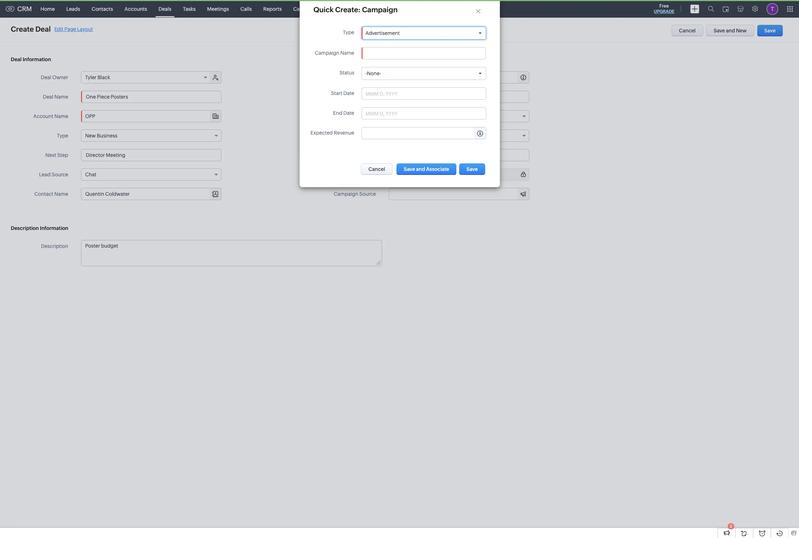 Task type: locate. For each thing, give the bounding box(es) containing it.
create: campaign
[[335, 5, 398, 14]]

deal left "edit"
[[35, 25, 51, 33]]

deal down create
[[11, 57, 22, 62]]

deals
[[159, 6, 171, 12]]

0 horizontal spatial save
[[714, 28, 725, 34]]

reason for loss
[[339, 133, 376, 139]]

name for deal name
[[54, 94, 68, 100]]

type
[[343, 30, 354, 35], [57, 133, 68, 139]]

save for save and new
[[714, 28, 725, 34]]

None submit
[[459, 164, 485, 175]]

deal left owner
[[41, 75, 51, 80]]

lead
[[39, 172, 51, 178]]

-None- field
[[362, 67, 486, 80]]

0 horizontal spatial source
[[52, 172, 68, 178]]

type down documents
[[343, 30, 354, 35]]

deal for deal name
[[43, 94, 53, 100]]

next step
[[45, 152, 68, 158]]

contacts link
[[86, 0, 119, 17]]

save inside "button"
[[714, 28, 725, 34]]

campaign for campaign name
[[315, 50, 339, 56]]

save inside button
[[765, 28, 776, 34]]

source for campaign source
[[359, 191, 376, 197]]

date right end
[[343, 110, 354, 116]]

1 horizontal spatial save
[[765, 28, 776, 34]]

mmm d, yyyy
 text field up the loss
[[365, 111, 424, 116]]

1 vertical spatial campaign
[[334, 191, 358, 197]]

information up deal owner
[[23, 57, 51, 62]]

name down owner
[[54, 94, 68, 100]]

1 horizontal spatial source
[[359, 191, 376, 197]]

free upgrade
[[654, 3, 675, 14]]

1 horizontal spatial description
[[41, 244, 68, 249]]

name for campaign name
[[340, 50, 354, 56]]

create
[[11, 25, 34, 33]]

upgrade
[[654, 9, 675, 14]]

expected revenue
[[310, 130, 354, 136]]

type up the step
[[57, 133, 68, 139]]

deal for deal owner
[[41, 75, 51, 80]]

date right closing
[[365, 94, 376, 100]]

1 vertical spatial type
[[57, 133, 68, 139]]

cancel button
[[672, 25, 704, 36]]

account name
[[33, 113, 68, 119]]

2 save from the left
[[765, 28, 776, 34]]

deal information
[[11, 57, 51, 62]]

name for account name
[[54, 113, 68, 119]]

accounts
[[125, 6, 147, 12]]

information
[[23, 57, 51, 62], [40, 226, 68, 231]]

amount
[[357, 75, 376, 80]]

source
[[52, 172, 68, 178], [359, 191, 376, 197]]

0 horizontal spatial type
[[57, 133, 68, 139]]

0 vertical spatial description
[[11, 226, 39, 231]]

0 vertical spatial campaign
[[315, 50, 339, 56]]

information for deal information
[[23, 57, 51, 62]]

none-
[[367, 71, 381, 76]]

deal for deal information
[[11, 57, 22, 62]]

0 vertical spatial mmm d, yyyy
 text field
[[365, 91, 424, 97]]

None text field
[[397, 72, 529, 83], [81, 91, 222, 103], [81, 149, 222, 161], [389, 149, 530, 161], [82, 241, 382, 266], [397, 72, 529, 83], [81, 91, 222, 103], [81, 149, 222, 161], [389, 149, 530, 161], [82, 241, 382, 266]]

1 vertical spatial source
[[359, 191, 376, 197]]

0 vertical spatial type
[[343, 30, 354, 35]]

0 vertical spatial source
[[52, 172, 68, 178]]

status
[[339, 70, 354, 76]]

for
[[357, 133, 365, 139]]

deal
[[35, 25, 51, 33], [11, 57, 22, 62], [41, 75, 51, 80], [43, 94, 53, 100]]

mmm d, yyyy
 text field down none-
[[365, 91, 424, 97]]

name
[[340, 50, 354, 56], [54, 94, 68, 100], [54, 113, 68, 119], [54, 191, 68, 197]]

MMM d, yyyy
 text field
[[365, 91, 424, 97], [365, 111, 424, 116]]

save and new
[[714, 28, 747, 34]]

date
[[343, 91, 354, 96], [365, 94, 376, 100], [343, 110, 354, 116]]

campaign name
[[315, 50, 354, 56]]

1 vertical spatial information
[[40, 226, 68, 231]]

save left and
[[714, 28, 725, 34]]

meetings link
[[201, 0, 235, 17]]

campaign for campaign source
[[334, 191, 358, 197]]

edit page layout link
[[54, 26, 93, 32]]

name right contact
[[54, 191, 68, 197]]

mmm d, yyyy
 text field for start date
[[365, 91, 424, 97]]

2 mmm d, yyyy
 text field from the top
[[365, 111, 424, 116]]

0 horizontal spatial description
[[11, 226, 39, 231]]

reason
[[339, 133, 356, 139]]

page
[[64, 26, 76, 32]]

description
[[11, 226, 39, 231], [41, 244, 68, 249]]

meetings
[[207, 6, 229, 12]]

reports
[[263, 6, 282, 12]]

1 vertical spatial mmm d, yyyy
 text field
[[365, 111, 424, 116]]

leads
[[66, 6, 80, 12]]

end date
[[333, 110, 354, 116]]

contact name
[[34, 191, 68, 197]]

save right new
[[765, 28, 776, 34]]

revenue
[[334, 130, 354, 136]]

1 vertical spatial description
[[41, 244, 68, 249]]

campaign
[[315, 50, 339, 56], [334, 191, 358, 197]]

name up 'status'
[[340, 50, 354, 56]]

1 save from the left
[[714, 28, 725, 34]]

date right start
[[343, 91, 354, 96]]

deals link
[[153, 0, 177, 17]]

information down contact name
[[40, 226, 68, 231]]

and
[[726, 28, 735, 34]]

-
[[365, 71, 367, 76]]

lead source
[[39, 172, 68, 178]]

projects link
[[389, 0, 419, 17]]

contact
[[34, 191, 53, 197]]

next
[[45, 152, 56, 158]]

name right the account
[[54, 113, 68, 119]]

owner
[[52, 75, 68, 80]]

deal up account name
[[43, 94, 53, 100]]

deal owner
[[41, 75, 68, 80]]

name for contact name
[[54, 191, 68, 197]]

information for description information
[[40, 226, 68, 231]]

None button
[[361, 164, 393, 175], [397, 164, 456, 175], [361, 164, 393, 175], [397, 164, 456, 175]]

save
[[714, 28, 725, 34], [765, 28, 776, 34]]

deal name
[[43, 94, 68, 100]]

1 mmm d, yyyy
 text field from the top
[[365, 91, 424, 97]]

MMM D, YYYY text field
[[389, 91, 530, 103]]

0 vertical spatial information
[[23, 57, 51, 62]]

tasks
[[183, 6, 196, 12]]



Task type: describe. For each thing, give the bounding box(es) containing it.
source for lead source
[[52, 172, 68, 178]]

leads link
[[61, 0, 86, 17]]

edit
[[54, 26, 63, 32]]

visits link
[[365, 0, 389, 17]]

tasks link
[[177, 0, 201, 17]]

quick create: campaign
[[313, 5, 398, 14]]

expected
[[310, 130, 333, 136]]

calls link
[[235, 0, 258, 17]]

calls
[[241, 6, 252, 12]]

projects
[[394, 6, 413, 12]]

loss
[[366, 133, 376, 139]]

new
[[736, 28, 747, 34]]

date for start date
[[343, 91, 354, 96]]

create deal edit page layout
[[11, 25, 93, 33]]

campaigns
[[293, 6, 320, 12]]

campaign source
[[334, 191, 376, 197]]

Advertisement field
[[362, 27, 486, 39]]

layout
[[77, 26, 93, 32]]

step
[[57, 152, 68, 158]]

closing
[[346, 94, 364, 100]]

-none-
[[365, 71, 381, 76]]

description for description information
[[11, 226, 39, 231]]

quick
[[313, 5, 334, 14]]

free
[[660, 3, 669, 9]]

date for end date
[[343, 110, 354, 116]]

documents
[[332, 6, 359, 12]]

stage
[[362, 113, 376, 119]]

save button
[[757, 25, 783, 36]]

account
[[33, 113, 53, 119]]

campaigns link
[[288, 0, 326, 17]]

end
[[333, 110, 342, 116]]

2
[[730, 524, 732, 529]]

start
[[331, 91, 342, 96]]

description information
[[11, 226, 68, 231]]

cancel
[[679, 28, 696, 34]]

mmm d, yyyy
 text field for end date
[[365, 111, 424, 116]]

home
[[41, 6, 55, 12]]

documents link
[[326, 0, 365, 17]]

closing date
[[346, 94, 376, 100]]

advertisement
[[365, 30, 400, 36]]

visits
[[370, 6, 383, 12]]

date for closing date
[[365, 94, 376, 100]]

reports link
[[258, 0, 288, 17]]

save for save
[[765, 28, 776, 34]]

save and new button
[[706, 25, 755, 36]]

home link
[[35, 0, 61, 17]]

crm link
[[6, 5, 32, 13]]

1 horizontal spatial type
[[343, 30, 354, 35]]

start date
[[331, 91, 354, 96]]

description for description
[[41, 244, 68, 249]]

contacts
[[92, 6, 113, 12]]

accounts link
[[119, 0, 153, 17]]

crm
[[17, 5, 32, 13]]



Task type: vqa. For each thing, say whether or not it's contained in the screenshot.
'Import' within Import Products link
no



